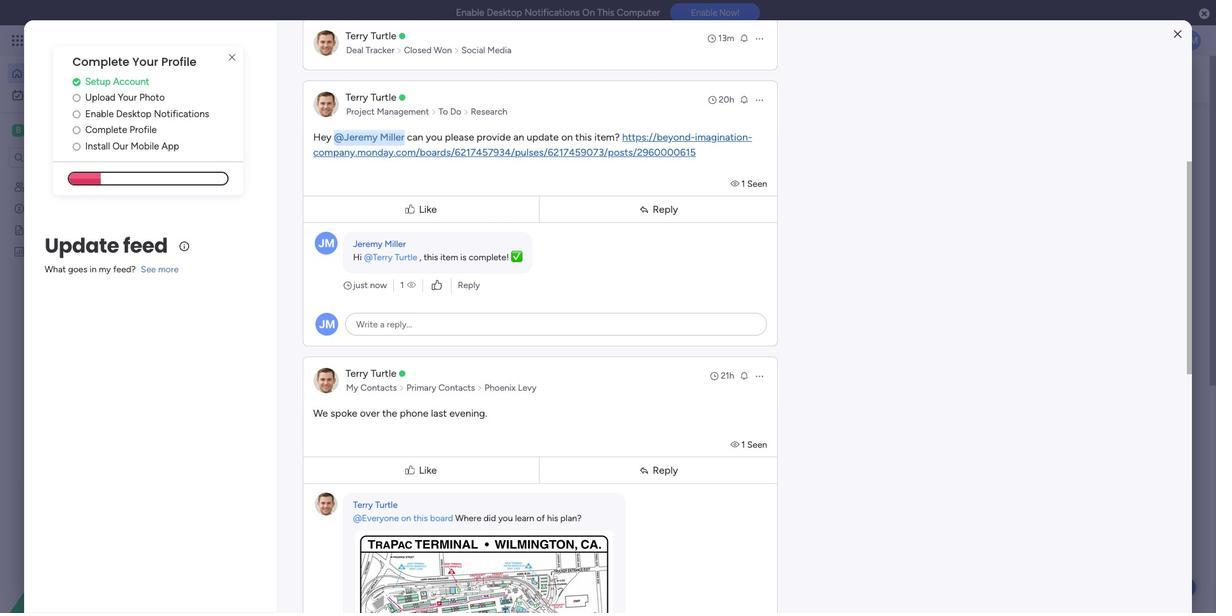 Task type: vqa. For each thing, say whether or not it's contained in the screenshot.
SETUP ACCOUNT link
yes



Task type: locate. For each thing, give the bounding box(es) containing it.
3 > from the left
[[690, 515, 696, 526]]

management inside quick search results list box
[[653, 494, 714, 506]]

your up setup account link
[[132, 54, 158, 70]]

2 all from the top
[[594, 553, 603, 564]]

1 for we spoke over the phone last evening.
[[741, 440, 745, 450]]

terry for project
[[345, 91, 368, 103]]

0 vertical spatial tasks
[[310, 129, 338, 143]]

home
[[28, 68, 52, 79]]

circle o image for install
[[72, 142, 81, 151]]

and right the inbox
[[408, 80, 425, 92]]

1 horizontal spatial deal
[[346, 45, 364, 56]]

enable down upload
[[85, 108, 114, 120]]

terry turtle up project management link
[[345, 91, 396, 103]]

we
[[313, 407, 328, 419]]

feed
[[123, 231, 168, 260], [293, 585, 316, 599]]

quickly
[[219, 80, 253, 92]]

0 vertical spatial write a reply...
[[356, 43, 412, 54]]

this
[[597, 7, 615, 18]]

turtle for tracker
[[371, 30, 396, 42]]

my contacts up work management > basic crm
[[268, 494, 328, 506]]

slider arrow image for closed won
[[454, 44, 459, 57]]

slider arrow image left primary
[[399, 382, 405, 395]]

1 1 seen from the top
[[741, 179, 767, 189]]

slider arrow image for we spoke over the phone last evening.
[[399, 382, 405, 395]]

0 vertical spatial notifications
[[525, 7, 580, 18]]

this left item?
[[575, 131, 592, 143]]

0 horizontal spatial component image
[[424, 514, 435, 525]]

0 horizontal spatial main
[[523, 515, 542, 526]]

on right update
[[561, 131, 573, 143]]

public board image up board
[[424, 494, 438, 508]]

1 all from the top
[[594, 335, 603, 346]]

what goes in my feed? see more
[[45, 264, 179, 275]]

turtle up project management link
[[371, 91, 396, 103]]

0 horizontal spatial deal tracker
[[30, 203, 78, 213]]

v2 seen image
[[731, 179, 741, 189]]

reminder image right 21h in the bottom right of the page
[[739, 371, 750, 381]]

20h
[[719, 94, 734, 105]]

a left closed in the left of the page
[[380, 43, 385, 54]]

0 vertical spatial your
[[132, 54, 158, 70]]

0 horizontal spatial slider arrow image
[[399, 382, 405, 395]]

circle o image for upload
[[72, 93, 81, 103]]

1 options image from the top
[[755, 34, 765, 44]]

like button up jeremy miller hi @terry turtle , this item is complete! ✅
[[306, 190, 536, 228]]

crm up 'search in workspace' field
[[56, 124, 78, 136]]

1 vertical spatial tracker
[[49, 203, 78, 213]]

2 component image from the left
[[773, 514, 784, 525]]

complete inside complete profile link
[[85, 124, 127, 136]]

tasks right private
[[310, 129, 338, 143]]

public board image for project management
[[598, 494, 612, 508]]

desktop up media
[[487, 7, 522, 18]]

1 reminder image from the top
[[739, 94, 750, 105]]

0 horizontal spatial my contacts
[[30, 181, 81, 192]]

1 show from the top
[[570, 335, 592, 346]]

write a reply... up the inbox
[[356, 43, 412, 54]]

complete profile
[[85, 124, 157, 136]]

0 vertical spatial update
[[45, 231, 119, 260]]

this left board
[[413, 513, 428, 524]]

contacts inside quick search results list box
[[285, 494, 328, 506]]

my inside the my work option
[[29, 89, 41, 100]]

1 vertical spatial 1
[[400, 280, 404, 291]]

social media link
[[459, 44, 513, 57]]

notifications for enable desktop notifications
[[154, 108, 209, 120]]

@everyone
[[353, 513, 399, 524]]

tracker inside list box
[[49, 203, 78, 213]]

turtle left ,
[[395, 252, 417, 263]]

terry up my contacts link in the left of the page
[[345, 367, 368, 379]]

basic
[[29, 124, 53, 136], [349, 515, 370, 526]]

circle o image for complete
[[72, 126, 81, 135]]

personal
[[523, 255, 561, 267]]

my contacts inside list box
[[30, 181, 81, 192]]

1 vertical spatial feed
[[293, 585, 316, 599]]

slider arrow image right won
[[454, 44, 459, 57]]

slider arrow image for hey
[[431, 106, 437, 118]]

project inside quick search results list box
[[617, 494, 651, 506]]

0 vertical spatial desktop
[[487, 7, 522, 18]]

1 horizontal spatial v2 seen image
[[731, 440, 741, 450]]

1 > from the left
[[341, 515, 347, 526]]

0 horizontal spatial profile
[[130, 124, 157, 136]]

boards,
[[344, 80, 378, 92]]

0 horizontal spatial notifications
[[154, 108, 209, 120]]

deal tracker link
[[344, 44, 396, 57]]

0 horizontal spatial tracker
[[49, 203, 78, 213]]

2 horizontal spatial enable
[[691, 8, 717, 18]]

1 vertical spatial profile
[[130, 124, 157, 136]]

0 vertical spatial show
[[570, 335, 592, 346]]

1
[[741, 179, 745, 189], [400, 280, 404, 291], [741, 440, 745, 450]]

basic inside quick search results list box
[[349, 515, 370, 526]]

Search in workspace field
[[27, 150, 106, 165]]

list box
[[0, 173, 162, 433]]

circle o image inside upload your photo link
[[72, 93, 81, 103]]

complete for complete your profile
[[72, 54, 129, 70]]

13m link
[[707, 32, 734, 45]]

2 vertical spatial 1
[[741, 440, 745, 450]]

2 horizontal spatial >
[[690, 515, 696, 526]]

slider arrow image left phoenix at the left of page
[[477, 382, 483, 395]]

notifications down upload your photo link
[[154, 108, 209, 120]]

my contacts
[[30, 181, 81, 192], [346, 383, 397, 393], [268, 494, 328, 506]]

select product image
[[11, 34, 24, 47]]

company.monday.com/boards/6217457934/pulses/6217459073/posts/2960000615
[[313, 146, 696, 158]]

0 vertical spatial write
[[356, 43, 378, 54]]

reminder image for we spoke over the phone last evening.
[[739, 371, 750, 381]]

1 horizontal spatial slider arrow image
[[431, 106, 437, 118]]

all
[[594, 335, 603, 346], [594, 553, 603, 564]]

1 vertical spatial complete
[[85, 124, 127, 136]]

new
[[442, 494, 464, 506]]

close image
[[1174, 29, 1182, 39]]

0 horizontal spatial basic
[[29, 124, 53, 136]]

profile up mobile
[[130, 124, 157, 136]]

0 horizontal spatial v2 seen image
[[407, 279, 416, 292]]

work management > basic crm
[[265, 515, 392, 526]]

like
[[419, 203, 437, 215], [419, 464, 437, 476]]

1 seen from the top
[[747, 179, 767, 189]]

social
[[461, 45, 485, 56]]

2 reply button from the top
[[542, 460, 775, 481]]

1 vertical spatial circle o image
[[72, 142, 81, 151]]

contacts
[[44, 181, 81, 192], [360, 383, 397, 393], [439, 383, 475, 393], [285, 494, 328, 506]]

sales dashboard
[[30, 246, 96, 257]]

terry turtle
[[345, 30, 396, 42], [345, 91, 396, 103], [345, 367, 396, 379], [353, 500, 398, 511]]

like for hey
[[419, 203, 437, 215]]

like button up the new
[[306, 451, 536, 489]]

1 horizontal spatial feed
[[293, 585, 316, 599]]

complete up install
[[85, 124, 127, 136]]

on
[[582, 7, 595, 18]]

v2 seen image
[[407, 279, 416, 292], [731, 440, 741, 450]]

0 vertical spatial crm
[[56, 124, 78, 136]]

seen for we spoke over the phone last evening.
[[747, 440, 767, 450]]

1 reply button from the top
[[542, 199, 775, 220]]

0 vertical spatial my contacts
[[30, 181, 81, 192]]

item
[[440, 252, 458, 263]]

like up board
[[419, 464, 437, 476]]

write down just now
[[356, 319, 378, 330]]

component image
[[424, 514, 435, 525], [773, 514, 784, 525]]

0 vertical spatial a
[[380, 43, 385, 54]]

1 horizontal spatial on
[[561, 131, 573, 143]]

deal inside list box
[[30, 203, 47, 213]]

1 horizontal spatial basic
[[349, 515, 370, 526]]

1 horizontal spatial management
[[653, 494, 714, 506]]

0 horizontal spatial feed
[[123, 231, 168, 260]]

0 vertical spatial reply...
[[387, 43, 412, 54]]

deal up good morning, jeremy! quickly access your recent boards, inbox and workspaces
[[346, 45, 364, 56]]

last
[[431, 407, 447, 419]]

project management inside project management link
[[346, 106, 429, 117]]

1 vertical spatial crm
[[372, 515, 392, 526]]

0 vertical spatial feed
[[123, 231, 168, 260]]

0 vertical spatial 1
[[741, 179, 745, 189]]

enable inside button
[[691, 8, 717, 18]]

circle o image down check circle image
[[72, 93, 81, 103]]

photo
[[139, 92, 165, 103]]

write up good morning, jeremy! quickly access your recent boards, inbox and workspaces
[[356, 43, 378, 54]]

0 horizontal spatial desktop
[[116, 108, 152, 120]]

see up dapulse x slim icon
[[222, 35, 237, 46]]

slider arrow image left closed in the left of the page
[[396, 44, 402, 57]]

my up work management > basic crm
[[268, 494, 282, 506]]

options image
[[755, 34, 765, 44], [755, 371, 765, 381]]

option
[[0, 175, 162, 178]]

circle o image left install
[[72, 142, 81, 151]]

feed up see more link on the left of page
[[123, 231, 168, 260]]

0 vertical spatial reply button
[[542, 199, 775, 220]]

like up jeremy miller hi @terry turtle , this item is complete! ✅
[[419, 203, 437, 215]]

(inbox)
[[319, 585, 357, 599]]

deal tracker up getting started
[[30, 203, 78, 213]]

closed won link
[[402, 44, 454, 57]]

seen
[[747, 179, 767, 189], [747, 440, 767, 450]]

2 horizontal spatial my contacts
[[346, 383, 397, 393]]

reply...
[[387, 43, 412, 54], [387, 319, 412, 330]]

your
[[132, 54, 158, 70], [118, 92, 137, 103]]

1 vertical spatial all
[[594, 553, 603, 564]]

1 horizontal spatial desktop
[[487, 7, 522, 18]]

profile up setup account link
[[161, 54, 197, 70]]

workspace
[[545, 515, 587, 526], [719, 515, 762, 526]]

2 options image from the top
[[755, 371, 765, 381]]

tasks right personal
[[564, 255, 587, 267]]

reminder image left options image
[[739, 94, 750, 105]]

1 component image from the left
[[424, 514, 435, 525]]

1 show all from the top
[[570, 335, 603, 346]]

see inside see plans button
[[222, 35, 237, 46]]

1 vertical spatial management
[[653, 494, 714, 506]]

0 vertical spatial reply
[[653, 203, 678, 215]]

contacts up evening.
[[439, 383, 475, 393]]

0 horizontal spatial workspace
[[545, 515, 587, 526]]

@jeremy miller link
[[334, 129, 404, 146]]

terry right "recent"
[[345, 91, 368, 103]]

public dashboard image inside list box
[[13, 245, 25, 257]]

tracker up getting started
[[49, 203, 78, 213]]

1 vertical spatial options image
[[755, 371, 765, 381]]

1 like from the top
[[419, 203, 437, 215]]

2 reminder image from the top
[[739, 371, 750, 381]]

to do
[[439, 106, 461, 117]]

1 horizontal spatial enable
[[456, 7, 484, 18]]

1 horizontal spatial tasks
[[564, 255, 587, 267]]

slider arrow image
[[431, 106, 437, 118], [399, 382, 405, 395], [477, 382, 483, 395]]

terry turtle link up my contacts link in the left of the page
[[345, 367, 396, 379]]

my up spoke
[[346, 383, 358, 393]]

0 vertical spatial and
[[408, 80, 425, 92]]

feed left (inbox)
[[293, 585, 316, 599]]

1 horizontal spatial project management
[[617, 494, 714, 506]]

terry turtle for tracker
[[345, 30, 396, 42]]

reply... down "now"
[[387, 319, 412, 330]]

project
[[346, 106, 375, 117], [617, 494, 651, 506]]

0 horizontal spatial you
[[426, 131, 443, 143]]

1 vertical spatial seen
[[747, 440, 767, 450]]

miller up @terry turtle link
[[385, 239, 406, 250]]

0 vertical spatial circle o image
[[72, 109, 81, 119]]

2 circle o image from the top
[[72, 142, 81, 151]]

circle o image down my work link
[[72, 109, 81, 119]]

1 horizontal spatial workspace
[[719, 515, 762, 526]]

slider arrow image for to do
[[463, 106, 469, 118]]

recent
[[312, 80, 342, 92]]

miller left 'can'
[[380, 131, 404, 143]]

2 1 seen from the top
[[741, 440, 767, 450]]

evening.
[[449, 407, 487, 419]]

1 vertical spatial project
[[617, 494, 651, 506]]

terry turtle up deal tracker link
[[345, 30, 396, 42]]

0 horizontal spatial project
[[346, 106, 375, 117]]

contacts up work management > basic crm
[[285, 494, 328, 506]]

terry turtle link up @everyone
[[353, 500, 398, 511]]

reply button for hey
[[542, 199, 775, 220]]

,
[[420, 252, 422, 263]]

2 write from the top
[[356, 319, 378, 330]]

is
[[460, 252, 467, 263]]

turtle up @everyone
[[375, 500, 398, 511]]

2 workspace from the left
[[719, 515, 762, 526]]

remove from favorites image
[[555, 494, 568, 507]]

1 horizontal spatial main
[[698, 515, 717, 526]]

and inside good morning, jeremy! quickly access your recent boards, inbox and workspaces
[[408, 80, 425, 92]]

tracker left closed in the left of the page
[[366, 45, 395, 56]]

turtle up my contacts link in the left of the page
[[371, 367, 396, 379]]

complete your profile
[[72, 54, 197, 70]]

terry turtle link up deal tracker link
[[345, 30, 396, 42]]

terry turtle link
[[345, 30, 396, 42], [345, 91, 396, 103], [345, 367, 396, 379], [353, 500, 398, 511]]

to
[[439, 106, 448, 117]]

circle o image inside 'enable desktop notifications' link
[[72, 109, 81, 119]]

main
[[523, 515, 542, 526], [698, 515, 717, 526]]

0 vertical spatial like button
[[306, 190, 536, 228]]

2 seen from the top
[[747, 440, 767, 450]]

your down account
[[118, 92, 137, 103]]

1 circle o image from the top
[[72, 93, 81, 103]]

update feed
[[45, 231, 168, 260]]

1 vertical spatial notifications
[[154, 108, 209, 120]]

my work link
[[8, 85, 154, 105]]

my contacts up over
[[346, 383, 397, 393]]

crm inside quick search results list box
[[372, 515, 392, 526]]

notifications left on
[[525, 7, 580, 18]]

slider arrow image right do
[[463, 106, 469, 118]]

circle o image up 'search in workspace' field
[[72, 126, 81, 135]]

0 vertical spatial reminder image
[[739, 94, 750, 105]]

2 like button from the top
[[306, 451, 536, 489]]

>
[[341, 515, 347, 526], [516, 515, 521, 526], [690, 515, 696, 526]]

enable desktop notifications
[[85, 108, 209, 120]]

enable for enable now!
[[691, 8, 717, 18]]

lottie animation element
[[611, 56, 967, 104], [0, 485, 162, 613]]

add to favorites image
[[381, 494, 394, 507]]

terry up deal tracker link
[[345, 30, 368, 42]]

terry for deal
[[345, 30, 368, 42]]

just
[[353, 280, 368, 291]]

0 horizontal spatial work management > main workspace
[[440, 515, 587, 526]]

enable
[[456, 7, 484, 18], [691, 8, 717, 18], [85, 108, 114, 120]]

my inside my contacts link
[[346, 383, 358, 393]]

profile
[[161, 54, 197, 70], [130, 124, 157, 136]]

complete up setup
[[72, 54, 129, 70]]

my work option
[[8, 85, 154, 105]]

1 horizontal spatial public board image
[[424, 494, 438, 508]]

0 vertical spatial show all
[[570, 335, 603, 346]]

1 horizontal spatial project
[[617, 494, 651, 506]]

more
[[158, 264, 179, 275]]

0 vertical spatial deal tracker
[[346, 45, 395, 56]]

tracker
[[366, 45, 395, 56], [49, 203, 78, 213]]

1 like button from the top
[[306, 190, 536, 228]]

you right 'did'
[[498, 513, 513, 524]]

reply... up the inbox
[[387, 43, 412, 54]]

slider arrow image
[[396, 44, 402, 57], [454, 44, 459, 57], [463, 106, 469, 118]]

0 vertical spatial circle o image
[[72, 93, 81, 103]]

write a reply... down "now"
[[356, 319, 412, 330]]

desktop down upload your photo
[[116, 108, 152, 120]]

0 vertical spatial deal
[[346, 45, 364, 56]]

0 vertical spatial management
[[377, 106, 429, 117]]

my contacts inside quick search results list box
[[268, 494, 328, 506]]

a down "now"
[[380, 319, 385, 330]]

update for update feed
[[45, 231, 119, 260]]

this right ,
[[424, 252, 438, 263]]

public board image right remove from favorites icon on the left of the page
[[598, 494, 612, 508]]

0 vertical spatial all
[[594, 335, 603, 346]]

research link
[[469, 106, 509, 118]]

public dashboard image
[[13, 245, 25, 257], [773, 494, 787, 508]]

desktop for enable desktop notifications on this computer
[[487, 7, 522, 18]]

0 vertical spatial 1 seen
[[741, 179, 767, 189]]

0 vertical spatial complete
[[72, 54, 129, 70]]

terry turtle link for contacts
[[345, 367, 396, 379]]

0 vertical spatial project
[[346, 106, 375, 117]]

1 show all button from the top
[[565, 330, 608, 351]]

circle o image
[[72, 93, 81, 103], [72, 126, 81, 135]]

on right @everyone
[[401, 513, 411, 524]]

terry turtle up @everyone
[[353, 500, 398, 511]]

0 vertical spatial options image
[[755, 34, 765, 44]]

1 horizontal spatial tracker
[[366, 45, 395, 56]]

workspace image
[[12, 124, 25, 137]]

dapulse x slim image
[[224, 50, 240, 65]]

upload your photo link
[[72, 91, 243, 105]]

show
[[570, 335, 592, 346], [570, 553, 592, 564]]

like button
[[306, 190, 536, 228], [306, 451, 536, 489]]

13m
[[718, 33, 734, 44]]

my contacts down 'search in workspace' field
[[30, 181, 81, 192]]

and left the reminders
[[589, 255, 606, 267]]

2 > from the left
[[516, 515, 521, 526]]

2 vertical spatial my contacts
[[268, 494, 328, 506]]

0 horizontal spatial project management
[[346, 106, 429, 117]]

b
[[16, 125, 21, 136]]

deal up getting
[[30, 203, 47, 213]]

1 horizontal spatial slider arrow image
[[454, 44, 459, 57]]

circle o image inside complete profile link
[[72, 126, 81, 135]]

1 horizontal spatial my contacts
[[268, 494, 328, 506]]

1 seen for we spoke over the phone last evening.
[[741, 440, 767, 450]]

work inside option
[[43, 89, 63, 100]]

reminders
[[609, 255, 654, 267]]

terry turtle up my contacts link in the left of the page
[[345, 367, 396, 379]]

1 circle o image from the top
[[72, 109, 81, 119]]

0 vertical spatial you
[[426, 131, 443, 143]]

terry turtle for management
[[345, 91, 396, 103]]

0 vertical spatial lottie animation element
[[611, 56, 967, 104]]

home link
[[8, 63, 154, 84]]

enable desktop notifications link
[[72, 107, 243, 121]]

see more link
[[141, 264, 179, 276]]

contacts down 'search in workspace' field
[[44, 181, 81, 192]]

circle o image inside the "install our mobile app" link
[[72, 142, 81, 151]]

reply
[[653, 203, 678, 215], [458, 280, 480, 291], [653, 464, 678, 476]]

show all
[[570, 335, 603, 346], [570, 553, 603, 564]]

enable up social
[[456, 7, 484, 18]]

public board image
[[13, 224, 25, 236], [424, 494, 438, 508], [598, 494, 612, 508]]

my
[[29, 89, 41, 100], [251, 129, 268, 143], [30, 181, 42, 192], [346, 383, 358, 393], [268, 494, 282, 506]]

seen for hey
[[747, 179, 767, 189]]

turtle up deal tracker link
[[371, 30, 396, 42]]

slider arrow image left the to
[[431, 106, 437, 118]]

terry turtle link for tracker
[[345, 30, 396, 42]]

0 horizontal spatial public board image
[[13, 224, 25, 236]]

complete for complete profile
[[85, 124, 127, 136]]

do
[[450, 106, 461, 117]]

spoke
[[331, 407, 357, 419]]

enable for enable desktop notifications
[[85, 108, 114, 120]]

2 horizontal spatial slider arrow image
[[477, 382, 483, 395]]

1 vertical spatial basic
[[349, 515, 370, 526]]

see left more
[[141, 264, 156, 275]]

options image right reminder image
[[755, 34, 765, 44]]

terry turtle link up project management link
[[345, 91, 396, 103]]

1 horizontal spatial crm
[[372, 515, 392, 526]]

1 write from the top
[[356, 43, 378, 54]]

circle o image
[[72, 109, 81, 119], [72, 142, 81, 151]]

quick search results list box
[[234, 381, 939, 549]]

crm down add to favorites image
[[372, 515, 392, 526]]

reply link
[[458, 280, 480, 291]]

this inside jeremy miller hi @terry turtle , this item is complete! ✅
[[424, 252, 438, 263]]

1 seen
[[741, 179, 767, 189], [741, 440, 767, 450]]

like button for we spoke over the phone last evening.
[[306, 451, 536, 489]]

deal tracker up good morning, jeremy! quickly access your recent boards, inbox and workspaces
[[346, 45, 395, 56]]

enable now!
[[691, 8, 739, 18]]

hey
[[313, 131, 332, 143]]

turtle for management
[[371, 91, 396, 103]]

tasks
[[310, 129, 338, 143], [564, 255, 587, 267]]

lottie animation image
[[611, 56, 967, 104], [0, 485, 162, 613]]

2 circle o image from the top
[[72, 126, 81, 135]]

enable left now!
[[691, 8, 717, 18]]

1 horizontal spatial and
[[589, 255, 606, 267]]

my down home on the top left of the page
[[29, 89, 41, 100]]

1 vertical spatial public dashboard image
[[773, 494, 787, 508]]

1 vertical spatial miller
[[385, 239, 406, 250]]

2 work management > main workspace from the left
[[614, 515, 762, 526]]

options image right 21h in the bottom right of the page
[[755, 371, 765, 381]]

0 vertical spatial basic
[[29, 124, 53, 136]]

you right 'can'
[[426, 131, 443, 143]]

getting started
[[30, 224, 92, 235]]

0 horizontal spatial public dashboard image
[[13, 245, 25, 257]]

install our mobile app
[[85, 140, 179, 152]]

reminder image
[[739, 94, 750, 105], [739, 371, 750, 381]]

2 horizontal spatial public board image
[[598, 494, 612, 508]]

reply button
[[542, 199, 775, 220], [542, 460, 775, 481]]

public board image left getting
[[13, 224, 25, 236]]

1 vertical spatial this
[[424, 252, 438, 263]]

2 like from the top
[[419, 464, 437, 476]]

2 a from the top
[[380, 319, 385, 330]]



Task type: describe. For each thing, give the bounding box(es) containing it.
in
[[90, 264, 97, 275]]

turtle for contacts
[[371, 367, 396, 379]]

monday
[[56, 33, 100, 48]]

workspace selection element
[[12, 123, 80, 138]]

app
[[162, 140, 179, 152]]

plans
[[239, 35, 260, 46]]

tasks for private
[[310, 129, 338, 143]]

our
[[112, 140, 128, 152]]

phoenix levy link
[[483, 382, 538, 395]]

circle o image for enable
[[72, 109, 81, 119]]

feed?
[[113, 264, 136, 275]]

phoenix levy
[[484, 383, 537, 393]]

what
[[45, 264, 66, 275]]

jeremy miller hi @terry turtle , this item is complete! ✅
[[353, 239, 523, 263]]

item?
[[594, 131, 620, 143]]

basic crm
[[29, 124, 78, 136]]

my inside quick search results list box
[[268, 494, 282, 506]]

reply for hey
[[653, 203, 678, 215]]

see plans button
[[204, 31, 265, 50]]

👍, +1, thumbsup image
[[413, 2, 426, 21]]

where
[[455, 513, 481, 524]]

contacts up over
[[360, 383, 397, 393]]

media
[[487, 45, 512, 56]]

2 show from the top
[[570, 553, 592, 564]]

computer
[[617, 7, 660, 18]]

https://beyond-imagination- company.monday.com/boards/6217457934/pulses/6217459073/posts/2960000615 link
[[313, 131, 752, 158]]

feed for update feed
[[123, 231, 168, 260]]

now!
[[719, 8, 739, 18]]

complete!
[[469, 252, 509, 263]]

closed
[[404, 45, 432, 56]]

0 horizontal spatial lottie animation element
[[0, 485, 162, 613]]

like for we spoke over the phone last evening.
[[419, 464, 437, 476]]

please
[[445, 131, 474, 143]]

social media
[[461, 45, 512, 56]]

my work
[[29, 89, 63, 100]]

crm inside the workspace selection element
[[56, 124, 78, 136]]

my down 'search in workspace' field
[[30, 181, 42, 192]]

1 vertical spatial on
[[401, 513, 411, 524]]

workspaces
[[427, 80, 482, 92]]

jeremy miller link
[[353, 239, 406, 250]]

management inside project management link
[[377, 106, 429, 117]]

1 seen for hey
[[741, 179, 767, 189]]

2 reply... from the top
[[387, 319, 412, 330]]

my private tasks
[[251, 129, 338, 143]]

1 vertical spatial v2 seen image
[[731, 440, 741, 450]]

terry for my
[[345, 367, 368, 379]]

enable now! button
[[670, 3, 760, 22]]

here
[[656, 255, 677, 267]]

2 show all button from the top
[[565, 549, 608, 569]]

setup account
[[85, 76, 149, 87]]

check circle image
[[72, 77, 81, 87]]

0 vertical spatial on
[[561, 131, 573, 143]]

over
[[360, 407, 380, 419]]

2 show all from the top
[[570, 553, 603, 564]]

1 horizontal spatial profile
[[161, 54, 197, 70]]

1 a from the top
[[380, 43, 385, 54]]

my contacts link
[[344, 382, 399, 395]]

account
[[113, 76, 149, 87]]

1 vertical spatial and
[[589, 255, 606, 267]]

like button for hey
[[306, 190, 536, 228]]

options image for 21h
[[755, 371, 765, 381]]

phoenix
[[484, 383, 516, 393]]

turtle inside jeremy miller hi @terry turtle , this item is complete! ✅
[[395, 252, 417, 263]]

dashboard
[[53, 246, 96, 257]]

basic inside the workspace selection element
[[29, 124, 53, 136]]

1 vertical spatial you
[[498, 513, 513, 524]]

options image for 13m
[[755, 34, 765, 44]]

jeremy!
[[280, 67, 312, 78]]

help button
[[1152, 577, 1196, 598]]

tracker inside deal tracker link
[[366, 45, 395, 56]]

good morning, jeremy! quickly access your recent boards, inbox and workspaces
[[219, 67, 482, 92]]

miller inside jeremy miller hi @terry turtle , this item is complete! ✅
[[385, 239, 406, 250]]

options image
[[755, 95, 765, 105]]

tasks for personal
[[564, 255, 587, 267]]

goes
[[68, 264, 87, 275]]

1 horizontal spatial public dashboard image
[[773, 494, 787, 508]]

primary contacts
[[406, 383, 475, 393]]

0 vertical spatial miller
[[380, 131, 404, 143]]

reminder image
[[739, 33, 750, 43]]

project management inside quick search results list box
[[617, 494, 714, 506]]

just now
[[353, 280, 387, 291]]

1 vertical spatial my contacts
[[346, 383, 397, 393]]

primary contacts link
[[405, 382, 477, 395]]

1 vertical spatial deal tracker
[[30, 203, 78, 213]]

dapulse close image
[[1199, 8, 1210, 20]]

imagination-
[[695, 131, 752, 143]]

board
[[430, 513, 453, 524]]

terry up @everyone
[[353, 500, 373, 511]]

good
[[219, 67, 241, 78]]

1 workspace from the left
[[545, 515, 587, 526]]

your for photo
[[118, 92, 137, 103]]

2 main from the left
[[698, 515, 717, 526]]

update for update feed (inbox)
[[251, 585, 290, 599]]

visited
[[301, 366, 336, 380]]

terry turtle for contacts
[[345, 367, 396, 379]]

20h link
[[707, 94, 734, 106]]

0 vertical spatial this
[[575, 131, 592, 143]]

reminder image for hey
[[739, 94, 750, 105]]

21h link
[[709, 370, 734, 383]]

1 vertical spatial see
[[141, 264, 156, 275]]

provide
[[477, 131, 511, 143]]

jeremy miller image
[[1181, 30, 1201, 51]]

an
[[513, 131, 524, 143]]

1 horizontal spatial lottie animation image
[[611, 56, 967, 104]]

my right close my private tasks image
[[251, 129, 268, 143]]

update feed (inbox)
[[251, 585, 357, 599]]

21h
[[721, 371, 734, 381]]

plan?
[[560, 513, 582, 524]]

of
[[537, 513, 545, 524]]

v2 like image
[[432, 279, 442, 293]]

feed for update feed (inbox)
[[293, 585, 316, 599]]

reply button for we spoke over the phone last evening.
[[542, 460, 775, 481]]

1 for hey
[[741, 179, 745, 189]]

1 vertical spatial reply
[[458, 280, 480, 291]]

terry turtle link for management
[[345, 91, 396, 103]]

new form
[[442, 494, 491, 506]]

list box containing my contacts
[[0, 173, 162, 433]]

setup account link
[[72, 75, 243, 89]]

your for profile
[[132, 54, 158, 70]]

public board image for getting started
[[13, 224, 25, 236]]

hi
[[353, 252, 362, 263]]

his
[[547, 513, 558, 524]]

install our mobile app link
[[72, 139, 243, 153]]

private
[[271, 129, 308, 143]]

2 write a reply... from the top
[[356, 319, 412, 330]]

notifications for enable desktop notifications on this computer
[[525, 7, 580, 18]]

home option
[[8, 63, 154, 84]]

started
[[62, 224, 92, 235]]

1 horizontal spatial lottie animation element
[[611, 56, 967, 104]]

desktop for enable desktop notifications
[[116, 108, 152, 120]]

recently
[[251, 366, 298, 380]]

complete profile link
[[72, 123, 243, 137]]

install
[[85, 140, 110, 152]]

reply for we spoke over the phone last evening.
[[653, 464, 678, 476]]

setup
[[85, 76, 111, 87]]

access
[[255, 80, 287, 92]]

1 vertical spatial lottie animation image
[[0, 485, 162, 613]]

can
[[407, 131, 423, 143]]

0 horizontal spatial slider arrow image
[[396, 44, 402, 57]]

1 write a reply... from the top
[[356, 43, 412, 54]]

1 reply... from the top
[[387, 43, 412, 54]]

1 main from the left
[[523, 515, 542, 526]]

public board image for new form
[[424, 494, 438, 508]]

@everyone on this board where did you learn of his plan?
[[353, 513, 582, 524]]

see plans
[[222, 35, 260, 46]]

https://beyond-
[[622, 131, 695, 143]]

update
[[527, 131, 559, 143]]

0 vertical spatial v2 seen image
[[407, 279, 416, 292]]

5
[[367, 586, 372, 597]]

help
[[1162, 581, 1185, 594]]

to do link
[[437, 106, 463, 118]]

getting
[[30, 224, 60, 235]]

@terry turtle link
[[364, 252, 417, 263]]

https://beyond-imagination- company.monday.com/boards/6217457934/pulses/6217459073/posts/2960000615
[[313, 131, 752, 158]]

2 vertical spatial this
[[413, 513, 428, 524]]

track personal tasks and reminders here
[[496, 255, 677, 267]]

enable for enable desktop notifications on this computer
[[456, 7, 484, 18]]

close my private tasks image
[[234, 129, 249, 144]]

1 work management > main workspace from the left
[[440, 515, 587, 526]]



